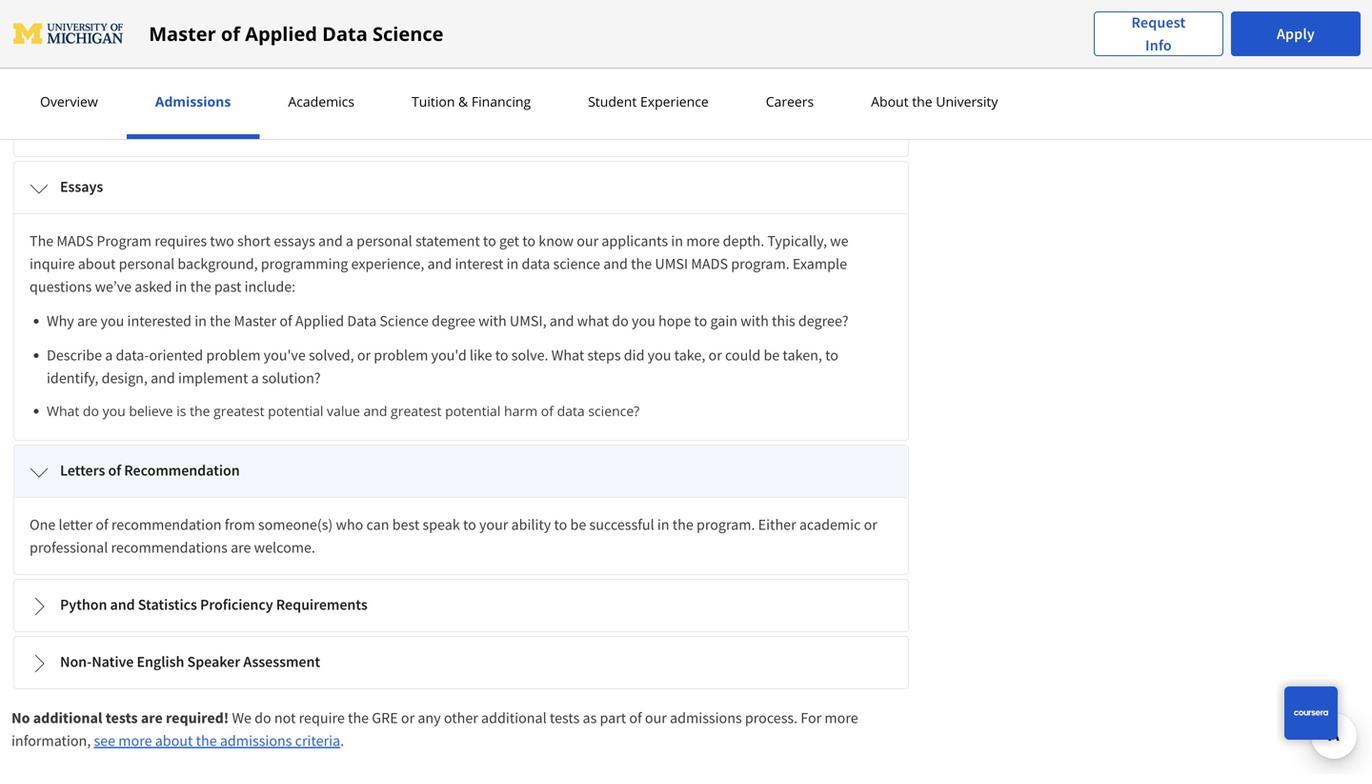 Task type: locate. For each thing, give the bounding box(es) containing it.
design,
[[102, 369, 148, 388]]

1 horizontal spatial mads
[[691, 254, 728, 274]]

1 greatest from the left
[[214, 402, 265, 420]]

one left letter
[[30, 516, 56, 535]]

science left degree
[[380, 312, 429, 331]]

one inside one scanned or electronic transcript uploaded to the online application or mailed directly to us for all undergraduate and/or graduate programs from which you have a degree(s).
[[30, 63, 56, 82]]

request info
[[1132, 13, 1186, 55]]

are down "experience"
[[692, 120, 713, 139]]

the left the gre
[[348, 709, 369, 728]]

require
[[299, 709, 345, 728]]

1 vertical spatial master
[[234, 312, 277, 331]]

interested
[[127, 312, 192, 331]]

program
[[97, 232, 152, 251]]

statistics
[[138, 596, 197, 615]]

the inside one scanned or electronic transcript uploaded to the online application or mailed directly to us for all undergraduate and/or graduate programs from which you have a degree(s).
[[343, 63, 364, 82]]

describe a data-oriented problem you've solved, or problem you'd like to solve. what steps did you take, or could be taken, to identify, design, and implement a solution?
[[47, 346, 839, 388]]

applied up the uploaded
[[245, 20, 317, 47]]

all
[[655, 63, 671, 82]]

additional up information, in the bottom left of the page
[[33, 709, 102, 728]]

1 vertical spatial applied
[[295, 312, 344, 331]]

0 vertical spatial data
[[522, 254, 550, 274]]

we for do
[[232, 709, 252, 728]]

programming
[[261, 254, 348, 274]]

0 vertical spatial our
[[577, 232, 599, 251]]

careers link
[[760, 92, 820, 111]]

value
[[327, 402, 360, 420]]

know
[[539, 232, 574, 251]]

interest
[[455, 254, 504, 274]]

2 vertical spatial be
[[570, 516, 586, 535]]

of right letter
[[96, 516, 108, 535]]

do right what
[[612, 312, 629, 331]]

1 potential from the left
[[268, 402, 323, 420]]

0 horizontal spatial about
[[78, 254, 116, 274]]

are inside one letter of recommendation from someone(s) who can best speak to your ability to be successful in the program. either academic or professional recommendations are welcome.
[[231, 538, 251, 558]]

the down past
[[210, 312, 231, 331]]

1 vertical spatial about
[[155, 732, 193, 751]]

0 vertical spatial about
[[78, 254, 116, 274]]

list
[[37, 310, 893, 421]]

transcripts down 'tuition & financing'
[[449, 120, 517, 139]]

be right could
[[764, 346, 780, 365]]

is
[[177, 402, 186, 420]]

background,
[[178, 254, 258, 274]]

you down electronic
[[169, 86, 192, 105]]

will down the overview
[[52, 120, 75, 139]]

science up "online"
[[373, 20, 444, 47]]

data inside the mads program requires two short essays and a personal statement to get to know our applicants in more depth. typically, we inquire about personal background, programming experience, and interest in data science and the umsi mads program. example questions we've asked in the past include:
[[522, 254, 550, 274]]

0 horizontal spatial from
[[94, 86, 124, 105]]

0 horizontal spatial with
[[479, 312, 507, 331]]

the inside one letter of recommendation from someone(s) who can best speak to your ability to be successful in the program. either academic or professional recommendations are welcome.
[[673, 516, 694, 535]]

2 horizontal spatial more
[[825, 709, 858, 728]]

program. inside the mads program requires two short essays and a personal statement to get to know our applicants in more depth. typically, we inquire about personal background, programming experience, and interest in data science and the umsi mads program. example questions we've asked in the past include:
[[731, 254, 790, 274]]

0 vertical spatial be
[[546, 120, 562, 139]]

get
[[499, 232, 519, 251]]

why
[[47, 312, 74, 331]]

2 vertical spatial do
[[255, 709, 271, 728]]

1 vertical spatial be
[[764, 346, 780, 365]]

1 vertical spatial data
[[347, 312, 377, 331]]

one
[[30, 63, 56, 82], [30, 516, 56, 535]]

master down include:
[[234, 312, 277, 331]]

admissions left process.
[[670, 709, 742, 728]]

academics link
[[282, 92, 360, 111]]

we do not require the gre or any other additional tests as part of our admissions process. for more information,
[[11, 709, 858, 751]]

academic
[[799, 516, 861, 535]]

essays
[[274, 232, 315, 251]]

and inside list item
[[364, 402, 387, 420]]

0 horizontal spatial will
[[52, 120, 75, 139]]

data up solved,
[[347, 312, 377, 331]]

0 vertical spatial we
[[30, 120, 49, 139]]

our up science at the left top of page
[[577, 232, 599, 251]]

transcript(s)
[[60, 9, 142, 28]]

0 horizontal spatial be
[[546, 120, 562, 139]]

the right about
[[912, 92, 933, 111]]

0 horizontal spatial admissions
[[220, 732, 292, 751]]

what inside list item
[[47, 402, 79, 420]]

1 horizontal spatial admissions
[[670, 709, 742, 728]]

1 vertical spatial we
[[232, 709, 252, 728]]

1 horizontal spatial transcripts
[[449, 120, 517, 139]]

master up electronic
[[149, 20, 216, 47]]

what inside describe a data-oriented problem you've solved, or problem you'd like to solve. what steps did you take, or could be taken, to identify, design, and implement a solution?
[[552, 346, 584, 365]]

of inside dropdown button
[[108, 461, 121, 480]]

to left gain
[[694, 312, 707, 331]]

or
[[115, 63, 129, 82], [486, 63, 499, 82], [357, 346, 371, 365], [709, 346, 722, 365], [864, 516, 878, 535], [401, 709, 415, 728]]

1 horizontal spatial personal
[[357, 232, 412, 251]]

academics
[[288, 92, 355, 111]]

in right asked
[[175, 277, 187, 296]]

0 vertical spatial mads
[[57, 232, 94, 251]]

0 horizontal spatial what
[[47, 402, 79, 420]]

data inside list item
[[557, 402, 585, 420]]

0 horizontal spatial potential
[[268, 402, 323, 420]]

about up we've
[[78, 254, 116, 274]]

1 horizontal spatial application
[[411, 63, 483, 82]]

a left solution?
[[251, 369, 259, 388]]

personal up "experience," on the left of the page
[[357, 232, 412, 251]]

the right successful
[[673, 516, 694, 535]]

1 will from the left
[[52, 120, 75, 139]]

0 vertical spatial from
[[94, 86, 124, 105]]

potential left harm
[[445, 402, 501, 420]]

mads up the inquire
[[57, 232, 94, 251]]

in up umsi
[[671, 232, 683, 251]]

additional right other
[[481, 709, 547, 728]]

1 vertical spatial for
[[256, 120, 274, 139]]

degree(s).
[[240, 86, 303, 105]]

1 vertical spatial from
[[225, 516, 255, 535]]

we inside we do not require the gre or any other additional tests as part of our admissions process. for more information,
[[232, 709, 252, 728]]

tests up see
[[105, 709, 138, 728]]

you left the hope
[[632, 312, 656, 331]]

we up see more about the admissions criteria .
[[232, 709, 252, 728]]

overview link
[[34, 92, 104, 111]]

unofficial
[[123, 120, 182, 139]]

1 horizontal spatial more
[[686, 232, 720, 251]]

2 greatest from the left
[[391, 402, 442, 420]]

or up financing
[[486, 63, 499, 82]]

greatest down implement
[[214, 402, 265, 420]]

are left welcome.
[[231, 538, 251, 558]]

to right get
[[522, 232, 536, 251]]

1 horizontal spatial do
[[255, 709, 271, 728]]

.
[[340, 732, 344, 751]]

1 horizontal spatial with
[[741, 312, 769, 331]]

mads
[[57, 232, 94, 251], [691, 254, 728, 274]]

1 horizontal spatial problem
[[374, 346, 428, 365]]

data down know
[[522, 254, 550, 274]]

a inside one scanned or electronic transcript uploaded to the online application or mailed directly to us for all undergraduate and/or graduate programs from which you have a degree(s).
[[229, 86, 237, 105]]

1 horizontal spatial potential
[[445, 402, 501, 420]]

tests left as
[[550, 709, 580, 728]]

problem left you'd
[[374, 346, 428, 365]]

0 horizontal spatial mads
[[57, 232, 94, 251]]

with left this
[[741, 312, 769, 331]]

0 horizontal spatial application
[[277, 120, 349, 139]]

we down programs
[[30, 120, 49, 139]]

0 horizontal spatial tests
[[105, 709, 138, 728]]

or left any on the bottom left
[[401, 709, 415, 728]]

1 vertical spatial our
[[645, 709, 667, 728]]

one up programs
[[30, 63, 56, 82]]

1 tests from the left
[[105, 709, 138, 728]]

or inside one letter of recommendation from someone(s) who can best speak to your ability to be successful in the program. either academic or professional recommendations are welcome.
[[864, 516, 878, 535]]

you down design,
[[103, 402, 126, 420]]

0 vertical spatial admissions
[[670, 709, 742, 728]]

program.
[[731, 254, 790, 274], [697, 516, 755, 535]]

and right python
[[110, 596, 135, 615]]

what
[[577, 312, 609, 331]]

and inside 'dropdown button'
[[110, 596, 135, 615]]

non-
[[60, 653, 92, 672]]

short
[[237, 232, 271, 251]]

include:
[[245, 277, 296, 296]]

and down statement
[[427, 254, 452, 274]]

0 vertical spatial one
[[30, 63, 56, 82]]

1 vertical spatial admissions
[[220, 732, 292, 751]]

one for one letter of recommendation from someone(s) who can best speak to your ability to be successful in the program. either academic or professional recommendations are welcome.
[[30, 516, 56, 535]]

we for will
[[30, 120, 49, 139]]

do inside list item
[[83, 402, 99, 420]]

from inside one letter of recommendation from someone(s) who can best speak to your ability to be successful in the program. either academic or professional recommendations are welcome.
[[225, 516, 255, 535]]

2 problem from the left
[[374, 346, 428, 365]]

2 tests from the left
[[550, 709, 580, 728]]

in inside one letter of recommendation from someone(s) who can best speak to your ability to be successful in the program. either academic or professional recommendations are welcome.
[[657, 516, 670, 535]]

for down degree(s).
[[256, 120, 274, 139]]

1 horizontal spatial about
[[155, 732, 193, 751]]

past
[[214, 277, 241, 296]]

1 vertical spatial personal
[[119, 254, 175, 274]]

potential down solution?
[[268, 402, 323, 420]]

1 horizontal spatial what
[[552, 346, 584, 365]]

apply
[[1277, 24, 1315, 43]]

1 vertical spatial science
[[380, 312, 429, 331]]

0 horizontal spatial transcripts
[[185, 120, 253, 139]]

tests
[[105, 709, 138, 728], [550, 709, 580, 728]]

solved,
[[309, 346, 354, 365]]

1 horizontal spatial from
[[225, 516, 255, 535]]

mads right umsi
[[691, 254, 728, 274]]

are
[[692, 120, 713, 139], [77, 312, 98, 331], [231, 538, 251, 558], [141, 709, 163, 728]]

0 horizontal spatial additional
[[33, 709, 102, 728]]

program. down the depth.
[[731, 254, 790, 274]]

1 horizontal spatial data
[[557, 402, 585, 420]]

for inside one scanned or electronic transcript uploaded to the online application or mailed directly to us for all undergraduate and/or graduate programs from which you have a degree(s).
[[634, 63, 652, 82]]

1 horizontal spatial we
[[232, 709, 252, 728]]

1 horizontal spatial be
[[570, 516, 586, 535]]

0 horizontal spatial do
[[83, 402, 99, 420]]

2 horizontal spatial be
[[764, 346, 780, 365]]

1 horizontal spatial tests
[[550, 709, 580, 728]]

2 one from the top
[[30, 516, 56, 535]]

do inside we do not require the gre or any other additional tests as part of our admissions process. for more information,
[[255, 709, 271, 728]]

what down identify,
[[47, 402, 79, 420]]

are inside list
[[77, 312, 98, 331]]

about the university
[[871, 92, 998, 111]]

requirements
[[276, 596, 368, 615]]

science inside list
[[380, 312, 429, 331]]

problem
[[206, 346, 261, 365], [374, 346, 428, 365]]

0 horizontal spatial master
[[149, 20, 216, 47]]

to right taken,
[[825, 346, 839, 365]]

0 horizontal spatial problem
[[206, 346, 261, 365]]

0 horizontal spatial for
[[256, 120, 274, 139]]

data left science?
[[557, 402, 585, 420]]

do down identify,
[[83, 402, 99, 420]]

from down scanned
[[94, 86, 124, 105]]

will down financing
[[520, 120, 543, 139]]

1 horizontal spatial additional
[[481, 709, 547, 728]]

1 vertical spatial mads
[[691, 254, 728, 274]]

1 vertical spatial program.
[[697, 516, 755, 535]]

careers
[[766, 92, 814, 111]]

are right 'why'
[[77, 312, 98, 331]]

0 horizontal spatial data
[[522, 254, 550, 274]]

and right 'value'
[[364, 402, 387, 420]]

0 horizontal spatial more
[[118, 732, 152, 751]]

recommendations
[[111, 538, 228, 558]]

1 vertical spatial one
[[30, 516, 56, 535]]

did
[[624, 346, 645, 365]]

problem up implement
[[206, 346, 261, 365]]

python and statistics proficiency requirements button
[[14, 580, 908, 632]]

a up "experience," on the left of the page
[[346, 232, 354, 251]]

of right part
[[629, 709, 642, 728]]

undergraduate
[[674, 63, 769, 82]]

1 vertical spatial what
[[47, 402, 79, 420]]

believe
[[129, 402, 173, 420]]

0 vertical spatial program.
[[731, 254, 790, 274]]

0 vertical spatial application
[[411, 63, 483, 82]]

will
[[52, 120, 75, 139], [520, 120, 543, 139]]

transcript
[[198, 63, 260, 82]]

1 vertical spatial more
[[825, 709, 858, 728]]

1 horizontal spatial for
[[634, 63, 652, 82]]

any
[[418, 709, 441, 728]]

graduate
[[818, 63, 875, 82]]

to left your
[[463, 516, 476, 535]]

what left steps
[[552, 346, 584, 365]]

admissions down not
[[220, 732, 292, 751]]

steps
[[588, 346, 621, 365]]

of right harm
[[541, 402, 554, 420]]

or right academic
[[864, 516, 878, 535]]

a right have
[[229, 86, 237, 105]]

application down academics
[[277, 120, 349, 139]]

1 vertical spatial data
[[557, 402, 585, 420]]

mailed
[[502, 63, 546, 82]]

&
[[458, 92, 468, 111]]

more right for
[[825, 709, 858, 728]]

transcripts down have
[[185, 120, 253, 139]]

0 horizontal spatial our
[[577, 232, 599, 251]]

1 horizontal spatial will
[[520, 120, 543, 139]]

you right did in the left of the page
[[648, 346, 671, 365]]

greatest down describe a data-oriented problem you've solved, or problem you'd like to solve. what steps did you take, or could be taken, to identify, design, and implement a solution?
[[391, 402, 442, 420]]

application up tuition on the top of page
[[411, 63, 483, 82]]

more inside we do not require the gre or any other additional tests as part of our admissions process. for more information,
[[825, 709, 858, 728]]

0 vertical spatial for
[[634, 63, 652, 82]]

program. left either
[[697, 516, 755, 535]]

our right part
[[645, 709, 667, 728]]

in right "interested"
[[195, 312, 207, 331]]

0 vertical spatial what
[[552, 346, 584, 365]]

2 additional from the left
[[481, 709, 547, 728]]

1 vertical spatial do
[[83, 402, 99, 420]]

1 horizontal spatial master
[[234, 312, 277, 331]]

1 vertical spatial application
[[277, 120, 349, 139]]

and/or
[[772, 63, 815, 82]]

this
[[772, 312, 796, 331]]

data
[[522, 254, 550, 274], [557, 402, 585, 420]]

tuition & financing link
[[406, 92, 537, 111]]

more down no additional tests are required!
[[118, 732, 152, 751]]

about down required!
[[155, 732, 193, 751]]

master inside list
[[234, 312, 277, 331]]

be inside one letter of recommendation from someone(s) who can best speak to your ability to be successful in the program. either academic or professional recommendations are welcome.
[[570, 516, 586, 535]]

which
[[127, 86, 166, 105]]

inquire
[[30, 254, 75, 274]]

info
[[1146, 36, 1172, 55]]

1 horizontal spatial our
[[645, 709, 667, 728]]

admissions link
[[149, 92, 237, 111]]

and down oriented
[[151, 369, 175, 388]]

2 vertical spatial more
[[118, 732, 152, 751]]

part
[[600, 709, 626, 728]]

application inside one scanned or electronic transcript uploaded to the online application or mailed directly to us for all undergraduate and/or graduate programs from which you have a degree(s).
[[411, 63, 483, 82]]

or inside we do not require the gre or any other additional tests as part of our admissions process. for more information,
[[401, 709, 415, 728]]

applied up solved,
[[295, 312, 344, 331]]

the
[[343, 63, 364, 82], [912, 92, 933, 111], [631, 254, 652, 274], [190, 277, 211, 296], [210, 312, 231, 331], [190, 402, 210, 420], [673, 516, 694, 535], [348, 709, 369, 728], [196, 732, 217, 751]]

about inside the mads program requires two short essays and a personal statement to get to know our applicants in more depth. typically, we inquire about personal background, programming experience, and interest in data science and the umsi mads program. example questions we've asked in the past include:
[[78, 254, 116, 274]]

data up "online"
[[322, 20, 368, 47]]

0 vertical spatial more
[[686, 232, 720, 251]]

our inside we do not require the gre or any other additional tests as part of our admissions process. for more information,
[[645, 709, 667, 728]]

of right letters
[[108, 461, 121, 480]]

potential
[[268, 402, 323, 420], [445, 402, 501, 420]]

1 horizontal spatial greatest
[[391, 402, 442, 420]]

0 horizontal spatial greatest
[[214, 402, 265, 420]]

1 one from the top
[[30, 63, 56, 82]]

more inside the mads program requires two short essays and a personal statement to get to know our applicants in more depth. typically, we inquire about personal background, programming experience, and interest in data science and the umsi mads program. example questions we've asked in the past include:
[[686, 232, 720, 251]]

one inside one letter of recommendation from someone(s) who can best speak to your ability to be successful in the program. either academic or professional recommendations are welcome.
[[30, 516, 56, 535]]

0 vertical spatial do
[[612, 312, 629, 331]]

to right like
[[495, 346, 509, 365]]

see
[[94, 732, 115, 751]]

be left successful
[[570, 516, 586, 535]]

do for what do you believe is the greatest potential value and greatest potential harm of data science?
[[83, 402, 99, 420]]

for right us
[[634, 63, 652, 82]]

0 horizontal spatial we
[[30, 120, 49, 139]]

0 vertical spatial science
[[373, 20, 444, 47]]



Task type: describe. For each thing, give the bounding box(es) containing it.
review.
[[352, 120, 398, 139]]

transcript(s) button
[[14, 0, 908, 45]]

and left what
[[550, 312, 574, 331]]

student
[[588, 92, 637, 111]]

or right solved,
[[357, 346, 371, 365]]

list containing why are you interested in the master of applied data science degree with umsi, and what do you hope to gain with this degree?
[[37, 310, 893, 421]]

0 vertical spatial master
[[149, 20, 216, 47]]

2 with from the left
[[741, 312, 769, 331]]

no
[[11, 709, 30, 728]]

of up transcript
[[221, 20, 240, 47]]

admitted.
[[716, 120, 778, 139]]

tuition
[[412, 92, 455, 111]]

from inside one scanned or electronic transcript uploaded to the online application or mailed directly to us for all undergraduate and/or graduate programs from which you have a degree(s).
[[94, 86, 124, 105]]

later
[[622, 120, 651, 139]]

apply button
[[1231, 11, 1361, 56]]

depth.
[[723, 232, 765, 251]]

official
[[401, 120, 446, 139]]

you'd
[[431, 346, 467, 365]]

1 with from the left
[[479, 312, 507, 331]]

2 horizontal spatial do
[[612, 312, 629, 331]]

you right if on the left top of page
[[666, 120, 689, 139]]

0 vertical spatial data
[[322, 20, 368, 47]]

we've
[[95, 277, 132, 296]]

financing
[[472, 92, 531, 111]]

what do you believe is the greatest potential value and greatest potential harm of data science? list item
[[47, 401, 893, 421]]

statement
[[415, 232, 480, 251]]

admissions inside we do not require the gre or any other additional tests as part of our admissions process. for more information,
[[670, 709, 742, 728]]

0 horizontal spatial personal
[[119, 254, 175, 274]]

degree?
[[799, 312, 849, 331]]

requires
[[155, 232, 207, 251]]

2 potential from the left
[[445, 402, 501, 420]]

required!
[[166, 709, 229, 728]]

someone(s)
[[258, 516, 333, 535]]

could
[[725, 346, 761, 365]]

of inside list item
[[541, 402, 554, 420]]

1 additional from the left
[[33, 709, 102, 728]]

our inside the mads program requires two short essays and a personal statement to get to know our applicants in more depth. typically, we inquire about personal background, programming experience, and interest in data science and the umsi mads program. example questions we've asked in the past include:
[[577, 232, 599, 251]]

program. inside one letter of recommendation from someone(s) who can best speak to your ability to be successful in the program. either academic or professional recommendations are welcome.
[[697, 516, 755, 535]]

describe
[[47, 346, 102, 365]]

a inside the mads program requires two short essays and a personal statement to get to know our applicants in more depth. typically, we inquire about personal background, programming experience, and interest in data science and the umsi mads program. example questions we've asked in the past include:
[[346, 232, 354, 251]]

request info button
[[1094, 11, 1224, 57]]

professional
[[30, 538, 108, 558]]

degree
[[432, 312, 476, 331]]

what do you believe is the greatest potential value and greatest potential harm of data science?
[[47, 402, 640, 420]]

to left us
[[600, 63, 614, 82]]

applicants
[[602, 232, 668, 251]]

asked
[[135, 277, 172, 296]]

data-
[[116, 346, 149, 365]]

as
[[583, 709, 597, 728]]

student experience link
[[582, 92, 715, 111]]

of up you've
[[280, 312, 292, 331]]

to left get
[[483, 232, 496, 251]]

online
[[367, 63, 408, 82]]

we will accept unofficial transcripts for application review. official transcripts will be required later if you are admitted.
[[30, 120, 778, 139]]

the down "applicants"
[[631, 254, 652, 274]]

letters of recommendation
[[60, 461, 240, 480]]

other
[[444, 709, 478, 728]]

identify,
[[47, 369, 99, 388]]

1 problem from the left
[[206, 346, 261, 365]]

we
[[830, 232, 849, 251]]

letters of recommendation button
[[14, 446, 908, 497]]

to up academics
[[327, 63, 340, 82]]

english
[[137, 653, 184, 672]]

or right 'take,'
[[709, 346, 722, 365]]

welcome.
[[254, 538, 315, 558]]

scanned
[[59, 63, 112, 82]]

a left the data-
[[105, 346, 113, 365]]

two
[[210, 232, 234, 251]]

essays button
[[14, 162, 908, 213]]

you inside one scanned or electronic transcript uploaded to the online application or mailed directly to us for all undergraduate and/or graduate programs from which you have a degree(s).
[[169, 86, 192, 105]]

0 vertical spatial personal
[[357, 232, 412, 251]]

2 transcripts from the left
[[449, 120, 517, 139]]

do for we do not require the gre or any other additional tests as part of our admissions process. for more information,
[[255, 709, 271, 728]]

science
[[553, 254, 600, 274]]

speaker
[[187, 653, 240, 672]]

tests inside we do not require the gre or any other additional tests as part of our admissions process. for more information,
[[550, 709, 580, 728]]

letter
[[59, 516, 93, 535]]

master of applied data science
[[149, 20, 444, 47]]

have
[[195, 86, 226, 105]]

criteria
[[295, 732, 340, 751]]

no additional tests are required!
[[11, 709, 232, 728]]

2 will from the left
[[520, 120, 543, 139]]

assessment
[[243, 653, 320, 672]]

and down "applicants"
[[603, 254, 628, 274]]

recommendation
[[111, 516, 222, 535]]

best
[[392, 516, 420, 535]]

be inside describe a data-oriented problem you've solved, or problem you'd like to solve. what steps did you take, or could be taken, to identify, design, and implement a solution?
[[764, 346, 780, 365]]

essays
[[60, 177, 103, 196]]

you inside describe a data-oriented problem you've solved, or problem you'd like to solve. what steps did you take, or could be taken, to identify, design, and implement a solution?
[[648, 346, 671, 365]]

hope
[[659, 312, 691, 331]]

you inside list item
[[103, 402, 126, 420]]

experience
[[640, 92, 709, 111]]

the left past
[[190, 277, 211, 296]]

and inside describe a data-oriented problem you've solved, or problem you'd like to solve. what steps did you take, or could be taken, to identify, design, and implement a solution?
[[151, 369, 175, 388]]

additional inside we do not require the gre or any other additional tests as part of our admissions process. for more information,
[[481, 709, 547, 728]]

0 vertical spatial applied
[[245, 20, 317, 47]]

one for one scanned or electronic transcript uploaded to the online application or mailed directly to us for all undergraduate and/or graduate programs from which you have a degree(s).
[[30, 63, 56, 82]]

the
[[30, 232, 54, 251]]

the inside we do not require the gre or any other additional tests as part of our admissions process. for more information,
[[348, 709, 369, 728]]

student experience
[[588, 92, 709, 111]]

your
[[479, 516, 508, 535]]

more for in
[[686, 232, 720, 251]]

accept
[[78, 120, 120, 139]]

umsi
[[655, 254, 688, 274]]

1 transcripts from the left
[[185, 120, 253, 139]]

non-native english speaker assessment
[[60, 653, 320, 672]]

for
[[801, 709, 822, 728]]

to right ability
[[554, 516, 567, 535]]

gain
[[710, 312, 738, 331]]

in down get
[[507, 254, 519, 274]]

solve.
[[512, 346, 549, 365]]

and up programming
[[318, 232, 343, 251]]

overview
[[40, 92, 98, 111]]

or up which
[[115, 63, 129, 82]]

university of michigan image
[[11, 19, 126, 49]]

applied inside list
[[295, 312, 344, 331]]

python
[[60, 596, 107, 615]]

ability
[[511, 516, 551, 535]]

who
[[336, 516, 363, 535]]

of inside we do not require the gre or any other additional tests as part of our admissions process. for more information,
[[629, 709, 642, 728]]

one letter of recommendation from someone(s) who can best speak to your ability to be successful in the program. either academic or professional recommendations are welcome.
[[30, 516, 878, 558]]

gre
[[372, 709, 398, 728]]

you down we've
[[101, 312, 124, 331]]

are left required!
[[141, 709, 163, 728]]

more for for
[[825, 709, 858, 728]]

the inside list item
[[190, 402, 210, 420]]

uploaded
[[263, 63, 324, 82]]

if
[[654, 120, 662, 139]]

request
[[1132, 13, 1186, 32]]

the down required!
[[196, 732, 217, 751]]

information,
[[11, 732, 91, 751]]

in inside list
[[195, 312, 207, 331]]

tuition & financing
[[412, 92, 531, 111]]

taken,
[[783, 346, 822, 365]]

speak
[[423, 516, 460, 535]]

of inside one letter of recommendation from someone(s) who can best speak to your ability to be successful in the program. either academic or professional recommendations are welcome.
[[96, 516, 108, 535]]

about
[[871, 92, 909, 111]]

electronic
[[132, 63, 195, 82]]



Task type: vqa. For each thing, say whether or not it's contained in the screenshot.
'can' within Study On Your Own Schedule With Asynchronous Coursework Students Do Not Have To Choose Between Family And Education. Students Can Earn A Degree At Their Own Pace While Making Family Memories.
no



